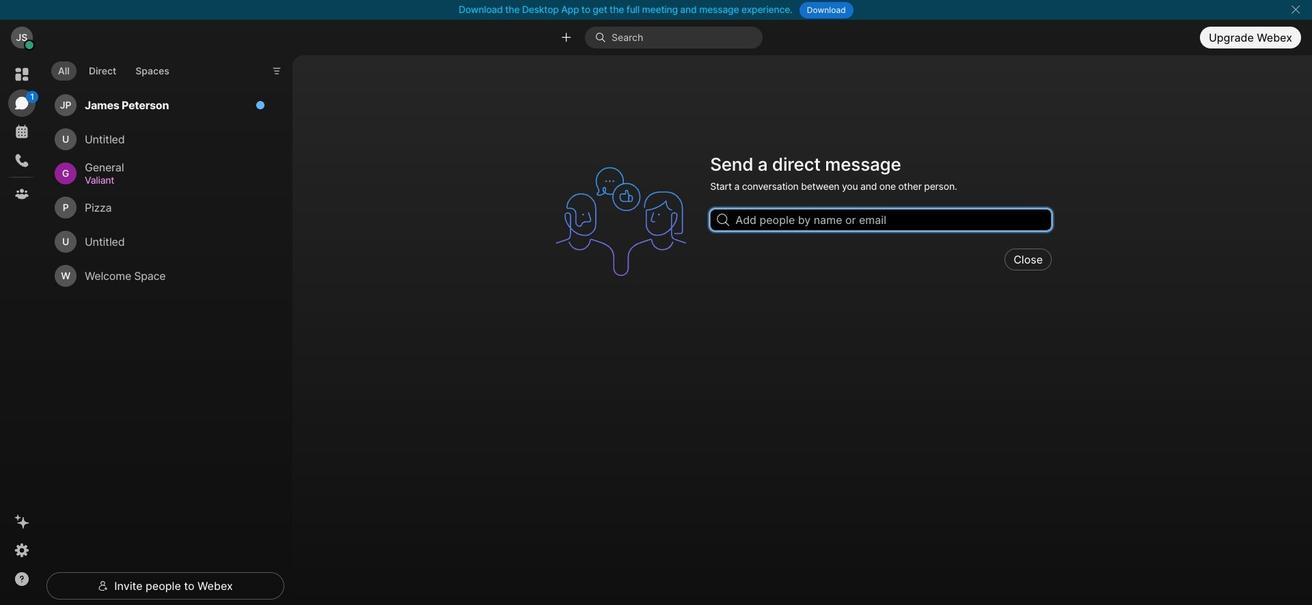 Task type: vqa. For each thing, say whether or not it's contained in the screenshot.
"GENERAL" LIST ITEM on the left top of the page
yes



Task type: describe. For each thing, give the bounding box(es) containing it.
welcome space list item
[[49, 259, 273, 293]]

1 untitled list item from the top
[[49, 122, 273, 157]]

new messages image
[[256, 101, 265, 110]]

webex tab list
[[8, 61, 38, 208]]

start a conversation between you and one other person. image
[[549, 150, 702, 294]]

Add people by name or email text field
[[710, 209, 1052, 231]]



Task type: locate. For each thing, give the bounding box(es) containing it.
untitled list item up valiant element
[[49, 122, 273, 157]]

valiant element
[[85, 173, 257, 188]]

0 vertical spatial untitled list item
[[49, 122, 273, 157]]

untitled list item
[[49, 122, 273, 157], [49, 225, 273, 259]]

2 untitled list item from the top
[[49, 225, 273, 259]]

james peterson, new messages list item
[[49, 88, 273, 122]]

cancel_16 image
[[1290, 4, 1301, 15]]

1 vertical spatial untitled list item
[[49, 225, 273, 259]]

tab list
[[48, 53, 180, 85]]

pizza list item
[[49, 191, 273, 225]]

search_18 image
[[717, 214, 729, 226]]

navigation
[[0, 55, 44, 605]]

untitled list item down valiant element
[[49, 225, 273, 259]]

general list item
[[49, 157, 273, 191]]



